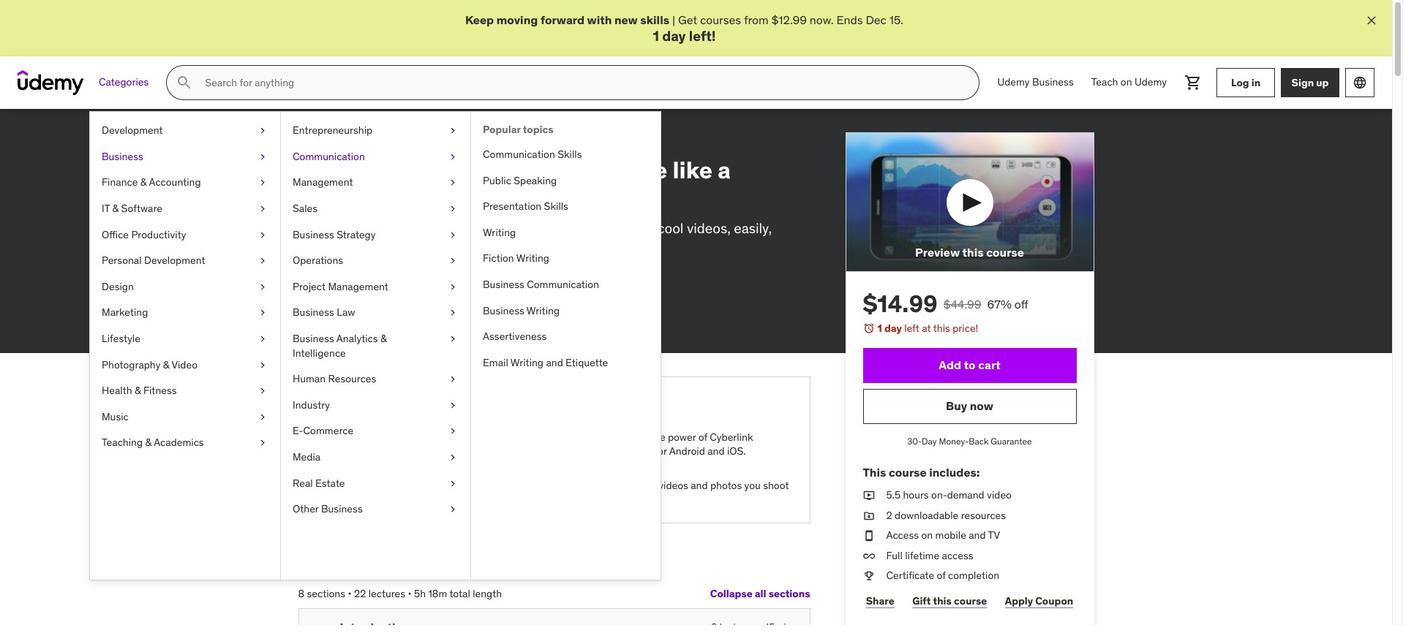 Task type: describe. For each thing, give the bounding box(es) containing it.
writing link
[[471, 220, 661, 246]]

cheaply
[[374, 239, 422, 256]]

|
[[672, 12, 675, 27]]

xsmall image for communication
[[447, 150, 459, 164]]

the for utilize
[[650, 431, 665, 444]]

editing
[[530, 132, 565, 145]]

presentation skills
[[483, 200, 568, 213]]

xsmall image for entrepreneurship
[[447, 124, 459, 138]]

fiction writing link
[[471, 246, 661, 272]]

0 vertical spatial development
[[102, 124, 163, 137]]

sign up link
[[1281, 68, 1339, 97]]

communication down fiction writing link
[[527, 278, 599, 291]]

business for business strategy
[[293, 228, 334, 241]]

xsmall image for teaching & academics
[[257, 436, 268, 451]]

cyberlink inside how to edit videos on your phone like a professional use cyberlink powerdirector for android and ios to make cool videos, easily, quickly, and cheaply on phones and tablets
[[326, 219, 384, 237]]

with
[[587, 12, 612, 27]]

topics
[[523, 123, 553, 136]]

operations link
[[281, 248, 470, 274]]

business strategy link
[[281, 222, 470, 248]]

4.6
[[298, 269, 314, 282]]

edit for the
[[621, 479, 639, 493]]

and left tablets
[[494, 239, 517, 256]]

industry link
[[281, 393, 470, 419]]

your inside how to make photos and videos you shoot on your phone into a professional masterpiece.
[[354, 445, 373, 458]]

day inside keep moving forward with new skills | get courses from $12.99 now. ends dec 15. 1 day left!
[[662, 27, 686, 45]]

8
[[298, 587, 304, 600]]

up
[[1316, 76, 1329, 89]]

alarm image
[[863, 323, 875, 335]]

buy now
[[946, 399, 993, 414]]

marketing link
[[90, 300, 280, 326]]

cart
[[978, 358, 1000, 373]]

of inside how to utilize the power of cyberlink powerdirector for android and ios.
[[698, 431, 707, 444]]

powerdirector inside how to edit videos on your phone like a professional use cyberlink powerdirector for android and ios to make cool videos, easily, quickly, and cheaply on phones and tablets
[[388, 219, 477, 237]]

business analytics & intelligence link
[[281, 326, 470, 367]]

for inside how to utilize the power of cyberlink powerdirector for android and ios.
[[654, 445, 667, 458]]

xsmall image for office productivity
[[257, 228, 268, 242]]

xsmall image for health & fitness
[[257, 384, 268, 398]]

0 horizontal spatial photography
[[102, 358, 160, 371]]

preview this course
[[915, 245, 1024, 260]]

video down lifestyle link at the left
[[171, 358, 198, 371]]

$12.99
[[771, 12, 807, 27]]

to for how to make photos and videos you shoot on your phone into a professional masterpiece.
[[363, 431, 372, 444]]

timothy maxwell link
[[350, 289, 426, 303]]

mobile
[[935, 529, 966, 542]]

videos inside how to make photos and videos you shoot on your phone into a professional masterpiece.
[[456, 431, 485, 444]]

on inside the how to edit the videos and photos you shoot on your phone.
[[586, 494, 598, 507]]

health & fitness link
[[90, 378, 280, 404]]

english for english
[[441, 310, 475, 323]]

you inside the how to edit the videos and photos you shoot on your phone.
[[744, 479, 761, 493]]

business communication
[[483, 278, 599, 291]]

closed captions image
[[486, 311, 498, 323]]

email writing and etiquette
[[483, 356, 608, 369]]

skills for presentation skills
[[544, 200, 568, 213]]

share button
[[863, 587, 898, 616]]

business for business writing
[[483, 304, 524, 317]]

xsmall image for lifestyle
[[257, 332, 268, 346]]

completion
[[948, 569, 999, 583]]

and inside the how to edit the videos and photos you shoot on your phone.
[[691, 479, 708, 493]]

apply coupon
[[1005, 594, 1073, 608]]

video design
[[418, 132, 482, 145]]

other for other useful apps that will help take your video productions to the next level.
[[340, 479, 366, 493]]

skills for communication skills
[[558, 148, 582, 161]]

cyberlink inside how to utilize the power of cyberlink powerdirector for android and ios.
[[710, 431, 753, 444]]

forward
[[541, 12, 585, 27]]

ios.
[[727, 445, 746, 458]]

other business link
[[281, 497, 470, 523]]

management inside management link
[[293, 176, 353, 189]]

sign up
[[1292, 76, 1329, 89]]

and left tv
[[969, 529, 986, 542]]

lifestyle link
[[90, 326, 280, 352]]

on down video editing link
[[510, 155, 538, 185]]

you inside how to make photos and videos you shoot on your phone into a professional masterpiece.
[[488, 431, 504, 444]]

business communication link
[[471, 272, 661, 298]]

development link
[[90, 118, 280, 144]]

1 vertical spatial of
[[937, 569, 946, 583]]

tablets
[[520, 239, 563, 256]]

at
[[922, 322, 931, 335]]

your inside how to edit videos on your phone like a professional use cyberlink powerdirector for android and ios to make cool videos, easily, quickly, and cheaply on phones and tablets
[[543, 155, 592, 185]]

2 • from the left
[[408, 587, 412, 600]]

1 vertical spatial development
[[144, 254, 205, 267]]

photos inside how to make photos and videos you shoot on your phone into a professional masterpiece.
[[402, 431, 434, 444]]

xsmall image for it & software
[[257, 202, 268, 216]]

business link
[[90, 144, 280, 170]]

all
[[755, 587, 766, 601]]

& inside business analytics & intelligence
[[380, 332, 387, 345]]

fitness
[[143, 384, 177, 397]]

& right finance
[[140, 176, 147, 189]]

to for add to cart
[[964, 358, 976, 373]]

xsmall image for finance & accounting
[[257, 176, 268, 190]]

0 vertical spatial photography & video link
[[298, 130, 400, 148]]

what you'll learn
[[316, 393, 456, 416]]

writing for email
[[510, 356, 544, 369]]

& up fitness
[[163, 358, 169, 371]]

writing up fiction
[[483, 226, 516, 239]]

1/2022
[[378, 310, 412, 323]]

operations
[[293, 254, 343, 267]]

real estate
[[293, 477, 345, 490]]

photos inside the how to edit the videos and photos you shoot on your phone.
[[710, 479, 742, 493]]

media
[[293, 451, 321, 464]]

communication link
[[281, 144, 470, 170]]

log in
[[1231, 76, 1260, 89]]

phone inside how to make photos and videos you shoot on your phone into a professional masterpiece.
[[376, 445, 405, 458]]

to right ios
[[604, 219, 617, 237]]

sections inside dropdown button
[[769, 587, 810, 601]]

day
[[922, 436, 937, 447]]

productions
[[367, 494, 422, 507]]

udemy business
[[997, 76, 1074, 89]]

(15 ratings)
[[370, 269, 420, 282]]

your inside other useful apps that will help take your video productions to the next level.
[[506, 479, 526, 493]]

it & software link
[[90, 196, 280, 222]]

communication element
[[470, 112, 661, 580]]

now
[[970, 399, 993, 414]]

access on mobile and tv
[[886, 529, 1000, 542]]

and up (15
[[348, 239, 371, 256]]

how for android
[[586, 431, 607, 444]]

course for preview this course
[[986, 245, 1024, 260]]

xsmall image for marketing
[[257, 306, 268, 320]]

video up management link
[[372, 132, 400, 145]]

presentation
[[483, 200, 542, 213]]

media link
[[281, 445, 470, 471]]

xsmall image for photography & video
[[257, 358, 268, 372]]

assertiveness
[[483, 330, 547, 343]]

xsmall image for sales
[[447, 202, 459, 216]]

health & fitness
[[102, 384, 177, 397]]

phone inside how to edit videos on your phone like a professional use cyberlink powerdirector for android and ios to make cool videos, easily, quickly, and cheaply on phones and tablets
[[597, 155, 667, 185]]

the inside other useful apps that will help take your video productions to the next level.
[[436, 494, 451, 507]]

this for gift
[[933, 594, 952, 608]]

management inside project management link
[[328, 280, 388, 293]]

5.5
[[886, 489, 901, 502]]

add
[[939, 358, 961, 373]]

& right it at the top of page
[[112, 202, 119, 215]]

it
[[102, 202, 110, 215]]

public speaking
[[483, 174, 557, 187]]

presentation skills link
[[471, 194, 661, 220]]

email
[[483, 356, 508, 369]]

business for business
[[102, 150, 143, 163]]

by
[[337, 289, 348, 303]]

1 vertical spatial day
[[884, 322, 902, 335]]

quickly,
[[298, 239, 345, 256]]

use
[[298, 219, 322, 237]]

strategy
[[337, 228, 376, 241]]

video editing link
[[500, 130, 565, 148]]

67%
[[987, 297, 1012, 312]]

easily,
[[734, 219, 772, 237]]

xsmall image for business
[[257, 150, 268, 164]]

this for preview
[[962, 245, 984, 260]]

and inside how to make photos and videos you shoot on your phone into a professional masterpiece.
[[436, 431, 453, 444]]

make inside how to make photos and videos you shoot on your phone into a professional masterpiece.
[[374, 431, 400, 444]]

for inside how to edit videos on your phone like a professional use cyberlink powerdirector for android and ios to make cool videos, easily, quickly, and cheaply on phones and tablets
[[480, 219, 497, 237]]

and inside how to utilize the power of cyberlink powerdirector for android and ios.
[[708, 445, 725, 458]]

0 vertical spatial photography
[[298, 132, 361, 145]]

fiction writing
[[483, 252, 549, 265]]

ios
[[579, 219, 601, 237]]

shopping cart with 0 items image
[[1184, 74, 1202, 92]]

how to edit videos on your phone like a professional use cyberlink powerdirector for android and ios to make cool videos, easily, quickly, and cheaply on phones and tablets
[[298, 155, 772, 256]]

& right health at the left bottom
[[135, 384, 141, 397]]

e-
[[293, 425, 303, 438]]

tv
[[988, 529, 1000, 542]]

1 vertical spatial design
[[102, 280, 134, 293]]

you'll
[[365, 393, 409, 416]]

collapse
[[710, 587, 753, 601]]

design inside 'link'
[[448, 132, 482, 145]]

xsmall image for design
[[257, 280, 268, 294]]

15.
[[889, 12, 903, 27]]

xsmall image for e-commerce
[[447, 425, 459, 439]]



Task type: vqa. For each thing, say whether or not it's contained in the screenshot.
CSS within the the CSS - Basics to Adv for front end development
no



Task type: locate. For each thing, give the bounding box(es) containing it.
other for other business
[[293, 503, 319, 516]]

to for how to edit the videos and photos you shoot on your phone.
[[609, 479, 619, 493]]

to up "sales" link
[[353, 155, 377, 185]]

0 horizontal spatial phone
[[376, 445, 405, 458]]

0 vertical spatial you
[[488, 431, 504, 444]]

1 horizontal spatial 1
[[877, 322, 882, 335]]

1 vertical spatial photography & video link
[[90, 352, 280, 378]]

1 vertical spatial professional
[[435, 445, 491, 458]]

business inside "business writing" link
[[483, 304, 524, 317]]

business inside udemy business link
[[1032, 76, 1074, 89]]

english for english [auto]
[[504, 310, 538, 323]]

xsmall image inside other business link
[[447, 503, 459, 517]]

1 horizontal spatial cyberlink
[[710, 431, 753, 444]]

business down "created"
[[293, 306, 334, 319]]

1 vertical spatial 1
[[877, 322, 882, 335]]

1 horizontal spatial design
[[448, 132, 482, 145]]

1 horizontal spatial photography & video link
[[298, 130, 400, 148]]

xsmall image for project management
[[447, 280, 459, 294]]

academics
[[154, 436, 204, 449]]

1 • from the left
[[348, 587, 352, 600]]

videos
[[431, 155, 505, 185], [456, 431, 485, 444], [659, 479, 688, 493]]

xsmall image
[[447, 124, 459, 138], [485, 133, 497, 145], [257, 176, 268, 190], [447, 202, 459, 216], [257, 228, 268, 242], [447, 228, 459, 242], [257, 254, 268, 268], [447, 254, 459, 268], [257, 280, 268, 294], [257, 306, 268, 320], [447, 306, 459, 320], [257, 358, 268, 372], [447, 372, 459, 387], [257, 384, 268, 398], [447, 477, 459, 491], [863, 489, 875, 503], [447, 503, 459, 517], [863, 549, 875, 564], [863, 569, 875, 584]]

to up media link
[[363, 431, 372, 444]]

Search for anything text field
[[202, 70, 962, 95]]

cyberlink up quickly,
[[326, 219, 384, 237]]

0 vertical spatial cyberlink
[[326, 219, 384, 237]]

teach on udemy
[[1091, 76, 1167, 89]]

office
[[102, 228, 129, 241]]

sections
[[307, 587, 345, 600], [769, 587, 810, 601]]

1 vertical spatial for
[[654, 445, 667, 458]]

xsmall image for personal development
[[257, 254, 268, 268]]

xsmall image for other business
[[447, 503, 459, 517]]

to left utilize
[[609, 431, 619, 444]]

2
[[886, 509, 892, 522]]

full
[[886, 549, 903, 562]]

30-
[[907, 436, 922, 447]]

0 horizontal spatial photos
[[402, 431, 434, 444]]

business inside business law link
[[293, 306, 334, 319]]

business for business communication
[[483, 278, 524, 291]]

on
[[1121, 76, 1132, 89], [510, 155, 538, 185], [426, 239, 441, 256], [340, 445, 351, 458], [586, 494, 598, 507], [921, 529, 933, 542]]

and down how to utilize the power of cyberlink powerdirector for android and ios.
[[691, 479, 708, 493]]

android inside how to edit videos on your phone like a professional use cyberlink powerdirector for android and ios to make cool videos, easily, quickly, and cheaply on phones and tablets
[[500, 219, 549, 237]]

students
[[443, 269, 483, 282]]

xsmall image inside operations link
[[447, 254, 459, 268]]

2 sections from the left
[[769, 587, 810, 601]]

of down full lifetime access
[[937, 569, 946, 583]]

add to cart
[[939, 358, 1000, 373]]

how inside how to utilize the power of cyberlink powerdirector for android and ios.
[[586, 431, 607, 444]]

xsmall image for media
[[447, 451, 459, 465]]

design left popular
[[448, 132, 482, 145]]

to left cart
[[964, 358, 976, 373]]

1 horizontal spatial phone
[[597, 155, 667, 185]]

0 horizontal spatial design
[[102, 280, 134, 293]]

1 vertical spatial photography & video
[[102, 358, 198, 371]]

log in link
[[1217, 68, 1275, 97]]

etiquette
[[566, 356, 608, 369]]

development down office productivity link on the left of page
[[144, 254, 205, 267]]

email writing and etiquette link
[[471, 350, 661, 376]]

30-day money-back guarantee
[[907, 436, 1032, 447]]

xsmall image inside project management link
[[447, 280, 459, 294]]

0 horizontal spatial 1
[[653, 27, 659, 45]]

on right teach
[[1121, 76, 1132, 89]]

1 horizontal spatial android
[[669, 445, 705, 458]]

how for professional
[[298, 155, 348, 185]]

project management link
[[281, 274, 470, 300]]

day down |
[[662, 27, 686, 45]]

project management
[[293, 280, 388, 293]]

1 horizontal spatial photography
[[298, 132, 361, 145]]

and left ios.
[[708, 445, 725, 458]]

access
[[942, 549, 973, 562]]

•
[[348, 587, 352, 600], [408, 587, 412, 600]]

photos up into
[[402, 431, 434, 444]]

on down downloadable
[[921, 529, 933, 542]]

business inside business link
[[102, 150, 143, 163]]

0 horizontal spatial android
[[500, 219, 549, 237]]

full lifetime access
[[886, 549, 973, 562]]

of right power
[[698, 431, 707, 444]]

xsmall image for management
[[447, 176, 459, 190]]

1 vertical spatial cyberlink
[[710, 431, 753, 444]]

0 horizontal spatial udemy
[[997, 76, 1030, 89]]

0 horizontal spatial shoot
[[507, 431, 532, 444]]

music link
[[90, 404, 280, 430]]

sections right all
[[769, 587, 810, 601]]

level.
[[475, 494, 499, 507]]

1 horizontal spatial for
[[654, 445, 667, 458]]

other
[[340, 479, 366, 493], [293, 503, 319, 516]]

now.
[[810, 12, 834, 27]]

1 horizontal spatial shoot
[[763, 479, 789, 493]]

1 horizontal spatial •
[[408, 587, 412, 600]]

how for on
[[586, 479, 607, 493]]

estate
[[315, 477, 345, 490]]

courses
[[700, 12, 741, 27]]

collapse all sections button
[[710, 580, 810, 609]]

a right into
[[427, 445, 433, 458]]

udemy
[[997, 76, 1030, 89], [1135, 76, 1167, 89]]

and down learn
[[436, 431, 453, 444]]

business up operations
[[293, 228, 334, 241]]

how inside how to make photos and videos you shoot on your phone into a professional masterpiece.
[[340, 431, 360, 444]]

to inside other useful apps that will help take your video productions to the next level.
[[424, 494, 433, 507]]

1 horizontal spatial udemy
[[1135, 76, 1167, 89]]

entrepreneurship link
[[281, 118, 470, 144]]

law
[[337, 306, 355, 319]]

1 horizontal spatial a
[[718, 155, 731, 185]]

writing down assertiveness
[[510, 356, 544, 369]]

video design link
[[418, 130, 482, 148]]

1 vertical spatial skills
[[544, 200, 568, 213]]

video
[[372, 132, 400, 145], [418, 132, 446, 145], [500, 132, 528, 145], [171, 358, 198, 371]]

xsmall image inside personal development link
[[257, 254, 268, 268]]

0 horizontal spatial make
[[374, 431, 400, 444]]

xsmall image inside management link
[[447, 176, 459, 190]]

1 vertical spatial management
[[328, 280, 388, 293]]

useful
[[368, 479, 396, 493]]

your left "phone."
[[600, 494, 620, 507]]

to down how to utilize the power of cyberlink powerdirector for android and ios.
[[609, 479, 619, 493]]

0 horizontal spatial a
[[427, 445, 433, 458]]

other inside other useful apps that will help take your video productions to the next level.
[[340, 479, 366, 493]]

xsmall image inside business strategy link
[[447, 228, 459, 242]]

1 vertical spatial this
[[933, 322, 950, 335]]

to inside how to make photos and videos you shoot on your phone into a professional masterpiece.
[[363, 431, 372, 444]]

business analytics & intelligence
[[293, 332, 387, 360]]

length
[[473, 587, 502, 600]]

video inside other useful apps that will help take your video productions to the next level.
[[340, 494, 365, 507]]

professional inside how to make photos and videos you shoot on your phone into a professional masterpiece.
[[435, 445, 491, 458]]

photography up health & fitness
[[102, 358, 160, 371]]

communication
[[483, 148, 555, 161], [293, 150, 365, 163], [527, 278, 599, 291]]

& down 1/2022
[[380, 332, 387, 345]]

(15
[[370, 269, 383, 282]]

your up presentation skills link at the left of the page
[[543, 155, 592, 185]]

2 vertical spatial course
[[954, 594, 987, 608]]

make inside how to edit videos on your phone like a professional use cyberlink powerdirector for android and ios to make cool videos, easily, quickly, and cheaply on phones and tablets
[[620, 219, 654, 237]]

android inside how to utilize the power of cyberlink powerdirector for android and ios.
[[669, 445, 705, 458]]

& up management link
[[364, 132, 370, 145]]

business down estate
[[321, 503, 363, 516]]

business up intelligence
[[293, 332, 334, 345]]

business writing link
[[471, 298, 661, 324]]

the for edit
[[641, 479, 656, 493]]

udemy image
[[18, 70, 84, 95]]

the inside how to utilize the power of cyberlink powerdirector for android and ios.
[[650, 431, 665, 444]]

communication skills
[[483, 148, 582, 161]]

choose a language image
[[1353, 75, 1367, 90]]

• left 22
[[348, 587, 352, 600]]

left
[[904, 322, 919, 335]]

other down real at the bottom left
[[293, 503, 319, 516]]

xsmall image for human resources
[[447, 372, 459, 387]]

1 horizontal spatial english
[[504, 310, 538, 323]]

xsmall image for business strategy
[[447, 228, 459, 242]]

xsmall image inside business law link
[[447, 306, 459, 320]]

xsmall image inside health & fitness link
[[257, 384, 268, 398]]

on up 161
[[426, 239, 441, 256]]

0 vertical spatial photos
[[402, 431, 434, 444]]

this right preview
[[962, 245, 984, 260]]

this right "at"
[[933, 322, 950, 335]]

videos,
[[687, 219, 731, 237]]

business
[[1032, 76, 1074, 89], [102, 150, 143, 163], [293, 228, 334, 241], [483, 278, 524, 291], [483, 304, 524, 317], [293, 306, 334, 319], [293, 332, 334, 345], [321, 503, 363, 516]]

to inside how to utilize the power of cyberlink powerdirector for android and ios.
[[609, 431, 619, 444]]

course up hours
[[889, 465, 927, 480]]

xsmall image inside teaching & academics link
[[257, 436, 268, 451]]

writing for business
[[527, 304, 560, 317]]

software
[[121, 202, 162, 215]]

1 vertical spatial android
[[669, 445, 705, 458]]

videos down how to utilize the power of cyberlink powerdirector for android and ios.
[[659, 479, 688, 493]]

0 vertical spatial make
[[620, 219, 654, 237]]

small image
[[316, 621, 331, 625]]

xsmall image for music
[[257, 410, 268, 425]]

photography up management link
[[298, 132, 361, 145]]

the down the will
[[436, 494, 451, 507]]

it & software
[[102, 202, 162, 215]]

buy
[[946, 399, 967, 414]]

communication for communication skills
[[483, 148, 555, 161]]

0 vertical spatial professional
[[298, 183, 437, 213]]

0 vertical spatial videos
[[431, 155, 505, 185]]

0 horizontal spatial you
[[488, 431, 504, 444]]

xsmall image for real estate
[[447, 477, 459, 491]]

1 vertical spatial the
[[641, 479, 656, 493]]

1 vertical spatial shoot
[[763, 479, 789, 493]]

business strategy
[[293, 228, 376, 241]]

on inside how to make photos and videos you shoot on your phone into a professional masterpiece.
[[340, 445, 351, 458]]

0 vertical spatial phone
[[597, 155, 667, 185]]

categories button
[[90, 65, 158, 100]]

business down fiction
[[483, 278, 524, 291]]

categories
[[99, 76, 149, 89]]

how inside how to edit videos on your phone like a professional use cyberlink powerdirector for android and ios to make cool videos, easily, quickly, and cheaply on phones and tablets
[[298, 155, 348, 185]]

a right like
[[718, 155, 731, 185]]

1 english from the left
[[441, 310, 475, 323]]

this inside button
[[962, 245, 984, 260]]

0 vertical spatial skills
[[558, 148, 582, 161]]

xsmall image inside industry link
[[447, 398, 459, 413]]

a inside how to edit videos on your phone like a professional use cyberlink powerdirector for android and ios to make cool videos, easily, quickly, and cheaply on phones and tablets
[[718, 155, 731, 185]]

for up phones
[[480, 219, 497, 237]]

$14.99 $44.99 67% off
[[863, 289, 1028, 319]]

powerdirector inside how to utilize the power of cyberlink powerdirector for android and ios.
[[586, 445, 652, 458]]

a inside how to make photos and videos you shoot on your phone into a professional masterpiece.
[[427, 445, 433, 458]]

certificate of completion
[[886, 569, 999, 583]]

your up masterpiece.
[[354, 445, 373, 458]]

xsmall image for business analytics & intelligence
[[447, 332, 459, 346]]

teaching
[[102, 436, 143, 449]]

skills up public speaking link
[[558, 148, 582, 161]]

real
[[293, 477, 313, 490]]

0 vertical spatial powerdirector
[[388, 219, 477, 237]]

course for gift this course
[[954, 594, 987, 608]]

sections right 8
[[307, 587, 345, 600]]

shoot inside how to make photos and videos you shoot on your phone into a professional masterpiece.
[[507, 431, 532, 444]]

0 horizontal spatial other
[[293, 503, 319, 516]]

xsmall image inside lifestyle link
[[257, 332, 268, 346]]

udemy inside udemy business link
[[997, 76, 1030, 89]]

business inside other business link
[[321, 503, 363, 516]]

1 vertical spatial make
[[374, 431, 400, 444]]

edit inside how to edit videos on your phone like a professional use cyberlink powerdirector for android and ios to make cool videos, easily, quickly, and cheaply on phones and tablets
[[382, 155, 426, 185]]

and left ios
[[552, 219, 575, 237]]

and inside email writing and etiquette link
[[546, 356, 563, 369]]

videos up help
[[456, 431, 485, 444]]

1 horizontal spatial video
[[987, 489, 1012, 502]]

1 vertical spatial photography
[[102, 358, 160, 371]]

design down personal
[[102, 280, 134, 293]]

0 horizontal spatial day
[[662, 27, 686, 45]]

moving
[[497, 12, 538, 27]]

to for how to edit videos on your phone like a professional use cyberlink powerdirector for android and ios to make cool videos, easily, quickly, and cheaply on phones and tablets
[[353, 155, 377, 185]]

1 vertical spatial you
[[744, 479, 761, 493]]

0 horizontal spatial of
[[698, 431, 707, 444]]

gift this course link
[[909, 587, 990, 616]]

powerdirector down utilize
[[586, 445, 652, 458]]

0 horizontal spatial edit
[[382, 155, 426, 185]]

xsmall image inside "entrepreneurship" link
[[447, 124, 459, 138]]

1 horizontal spatial edit
[[621, 479, 639, 493]]

1 horizontal spatial you
[[744, 479, 761, 493]]

0 horizontal spatial photography & video link
[[90, 352, 280, 378]]

xsmall image inside real estate link
[[447, 477, 459, 491]]

professional up business strategy link
[[298, 183, 437, 213]]

2 vertical spatial videos
[[659, 479, 688, 493]]

make up media link
[[374, 431, 400, 444]]

created
[[298, 289, 335, 303]]

xsmall image inside marketing link
[[257, 306, 268, 320]]

learn
[[413, 393, 456, 416]]

0 vertical spatial other
[[340, 479, 366, 493]]

photography & video link up management link
[[298, 130, 400, 148]]

photography & video up management link
[[298, 132, 400, 145]]

1 vertical spatial other
[[293, 503, 319, 516]]

business law link
[[281, 300, 470, 326]]

communication down entrepreneurship
[[293, 150, 365, 163]]

to inside the how to edit the videos and photos you shoot on your phone.
[[609, 479, 619, 493]]

business up finance
[[102, 150, 143, 163]]

this
[[962, 245, 984, 260], [933, 322, 950, 335], [933, 594, 952, 608]]

xsmall image inside "sales" link
[[447, 202, 459, 216]]

apply coupon button
[[1002, 587, 1076, 616]]

• left 5h 18m
[[408, 587, 412, 600]]

edit for videos
[[382, 155, 426, 185]]

to for how to utilize the power of cyberlink powerdirector for android and ios.
[[609, 431, 619, 444]]

edit up "sales" link
[[382, 155, 426, 185]]

photography & video link up fitness
[[90, 352, 280, 378]]

1 horizontal spatial of
[[937, 569, 946, 583]]

skills down public speaking link
[[544, 200, 568, 213]]

xsmall image inside design link
[[257, 280, 268, 294]]

the inside the how to edit the videos and photos you shoot on your phone.
[[641, 479, 656, 493]]

submit search image
[[176, 74, 193, 92]]

2 vertical spatial this
[[933, 594, 952, 608]]

udemy inside teach on udemy link
[[1135, 76, 1167, 89]]

take
[[483, 479, 504, 493]]

0 vertical spatial management
[[293, 176, 353, 189]]

videos inside the how to edit the videos and photos you shoot on your phone.
[[659, 479, 688, 493]]

0 horizontal spatial powerdirector
[[388, 219, 477, 237]]

development down categories dropdown button
[[102, 124, 163, 137]]

professional
[[298, 183, 437, 213], [435, 445, 491, 458]]

0 vertical spatial shoot
[[507, 431, 532, 444]]

0 vertical spatial of
[[698, 431, 707, 444]]

the up "phone."
[[641, 479, 656, 493]]

0 vertical spatial edit
[[382, 155, 426, 185]]

android down the "presentation skills"
[[500, 219, 549, 237]]

course down completion
[[954, 594, 987, 608]]

xsmall image inside the e-commerce link
[[447, 425, 459, 439]]

1 vertical spatial course
[[889, 465, 927, 480]]

cyberlink up ios.
[[710, 431, 753, 444]]

price!
[[953, 322, 978, 335]]

1 udemy from the left
[[997, 76, 1030, 89]]

teach
[[1091, 76, 1118, 89]]

business for business law
[[293, 306, 334, 319]]

xsmall image inside media link
[[447, 451, 459, 465]]

this right the gift
[[933, 594, 952, 608]]

2 vertical spatial the
[[436, 494, 451, 507]]

xsmall image inside development link
[[257, 124, 268, 138]]

on down commerce
[[340, 445, 351, 458]]

photos down ios.
[[710, 479, 742, 493]]

0 horizontal spatial photography & video
[[102, 358, 198, 371]]

writing
[[483, 226, 516, 239], [516, 252, 549, 265], [527, 304, 560, 317], [510, 356, 544, 369]]

demand
[[947, 489, 984, 502]]

0 vertical spatial photography & video
[[298, 132, 400, 145]]

video up resources
[[987, 489, 1012, 502]]

1 horizontal spatial powerdirector
[[586, 445, 652, 458]]

business up assertiveness
[[483, 304, 524, 317]]

1 vertical spatial videos
[[456, 431, 485, 444]]

to inside button
[[964, 358, 976, 373]]

2 downloadable resources
[[886, 509, 1006, 522]]

writing for fiction
[[516, 252, 549, 265]]

business law
[[293, 306, 355, 319]]

certificate
[[886, 569, 934, 583]]

hours
[[903, 489, 929, 502]]

xsmall image for operations
[[447, 254, 459, 268]]

photography & video up health & fitness
[[102, 358, 198, 371]]

video inside 'link'
[[418, 132, 446, 145]]

1 horizontal spatial make
[[620, 219, 654, 237]]

xsmall image inside office productivity link
[[257, 228, 268, 242]]

xsmall image for business law
[[447, 306, 459, 320]]

business inside business analytics & intelligence
[[293, 332, 334, 345]]

videos down video design 'link'
[[431, 155, 505, 185]]

english up assertiveness
[[504, 310, 538, 323]]

edit inside the how to edit the videos and photos you shoot on your phone.
[[621, 479, 639, 493]]

1 horizontal spatial other
[[340, 479, 366, 493]]

xsmall image inside 'communication' link
[[447, 150, 459, 164]]

e-commerce link
[[281, 419, 470, 445]]

shoot inside the how to edit the videos and photos you shoot on your phone.
[[763, 479, 789, 493]]

1 sections from the left
[[307, 587, 345, 600]]

1 vertical spatial a
[[427, 445, 433, 458]]

xsmall image inside 'it & software' link
[[257, 202, 268, 216]]

0 vertical spatial android
[[500, 219, 549, 237]]

video down estate
[[340, 494, 365, 507]]

other business
[[293, 503, 363, 516]]

xsmall image for development
[[257, 124, 268, 138]]

masterpiece.
[[340, 459, 399, 472]]

powerdirector up cheaply on the top left of the page
[[388, 219, 477, 237]]

communication for communication
[[293, 150, 365, 163]]

xsmall image inside business analytics & intelligence "link"
[[447, 332, 459, 346]]

1 inside keep moving forward with new skills | get courses from $12.99 now. ends dec 15. 1 day left!
[[653, 27, 659, 45]]

how inside the how to edit the videos and photos you shoot on your phone.
[[586, 479, 607, 493]]

to down "that"
[[424, 494, 433, 507]]

business inside business strategy link
[[293, 228, 334, 241]]

0 vertical spatial the
[[650, 431, 665, 444]]

android down power
[[669, 445, 705, 458]]

2 english from the left
[[504, 310, 538, 323]]

and down assertiveness link
[[546, 356, 563, 369]]

0 vertical spatial for
[[480, 219, 497, 237]]

teach on udemy link
[[1082, 65, 1176, 100]]

writing down business communication
[[527, 304, 560, 317]]

1 horizontal spatial photography & video
[[298, 132, 400, 145]]

xsmall image
[[257, 124, 268, 138], [257, 150, 268, 164], [447, 150, 459, 164], [447, 176, 459, 190], [257, 202, 268, 216], [447, 280, 459, 294], [298, 311, 310, 323], [257, 332, 268, 346], [447, 332, 459, 346], [447, 398, 459, 413], [257, 410, 268, 425], [447, 425, 459, 439], [316, 431, 328, 445], [257, 436, 268, 451], [447, 451, 459, 465], [316, 479, 328, 494], [863, 509, 875, 523], [863, 529, 875, 543]]

1 vertical spatial phone
[[376, 445, 405, 458]]

1 vertical spatial edit
[[621, 479, 639, 493]]

android
[[500, 219, 549, 237], [669, 445, 705, 458]]

business inside business communication link
[[483, 278, 524, 291]]

to
[[353, 155, 377, 185], [604, 219, 617, 237], [964, 358, 976, 373], [363, 431, 372, 444], [609, 431, 619, 444], [609, 479, 619, 493], [424, 494, 433, 507]]

finance & accounting
[[102, 176, 201, 189]]

videos inside how to edit videos on your phone like a professional use cyberlink powerdirector for android and ios to make cool videos, easily, quickly, and cheaply on phones and tablets
[[431, 155, 505, 185]]

on left "phone."
[[586, 494, 598, 507]]

0 horizontal spatial english
[[441, 310, 475, 323]]

1 horizontal spatial day
[[884, 322, 902, 335]]

lectures
[[368, 587, 405, 600]]

phone down the e-commerce link
[[376, 445, 405, 458]]

english left the closed captions icon
[[441, 310, 475, 323]]

close image
[[1364, 13, 1379, 28]]

xsmall image inside business link
[[257, 150, 268, 164]]

gift this course
[[912, 594, 987, 608]]

2 udemy from the left
[[1135, 76, 1167, 89]]

0 vertical spatial design
[[448, 132, 482, 145]]

0 horizontal spatial video
[[340, 494, 365, 507]]

popular topics
[[483, 123, 553, 136]]

0 vertical spatial day
[[662, 27, 686, 45]]

xsmall image inside human resources link
[[447, 372, 459, 387]]

1 right alarm icon
[[877, 322, 882, 335]]

how for your
[[340, 431, 360, 444]]

day left left
[[884, 322, 902, 335]]

professional inside how to edit videos on your phone like a professional use cyberlink powerdirector for android and ios to make cool videos, easily, quickly, and cheaply on phones and tablets
[[298, 183, 437, 213]]

gift
[[912, 594, 931, 608]]

teaching & academics
[[102, 436, 204, 449]]

xsmall image for industry
[[447, 398, 459, 413]]

photography
[[298, 132, 361, 145], [102, 358, 160, 371]]

your right take
[[506, 479, 526, 493]]

1 horizontal spatial sections
[[769, 587, 810, 601]]

video up communication skills
[[500, 132, 528, 145]]

finance & accounting link
[[90, 170, 280, 196]]

1 vertical spatial powerdirector
[[586, 445, 652, 458]]

& right teaching
[[145, 436, 152, 449]]

for up the how to edit the videos and photos you shoot on your phone.
[[654, 445, 667, 458]]

1 day left at this price!
[[877, 322, 978, 335]]

business for business analytics & intelligence
[[293, 332, 334, 345]]

0 vertical spatial 1
[[653, 27, 659, 45]]

xsmall image inside finance & accounting link
[[257, 176, 268, 190]]

edit up "phone."
[[621, 479, 639, 493]]

0 vertical spatial this
[[962, 245, 984, 260]]

human resources link
[[281, 367, 470, 393]]

xsmall image inside music link
[[257, 410, 268, 425]]

0 vertical spatial a
[[718, 155, 731, 185]]

your inside the how to edit the videos and photos you shoot on your phone.
[[600, 494, 620, 507]]

1 vertical spatial photos
[[710, 479, 742, 493]]

course inside button
[[986, 245, 1024, 260]]

1 down skills
[[653, 27, 659, 45]]

business left teach
[[1032, 76, 1074, 89]]

0 horizontal spatial cyberlink
[[326, 219, 384, 237]]

writing up business communication
[[516, 252, 549, 265]]

professional up help
[[435, 445, 491, 458]]

communication skills link
[[471, 142, 661, 168]]

timothy
[[350, 289, 387, 303]]



